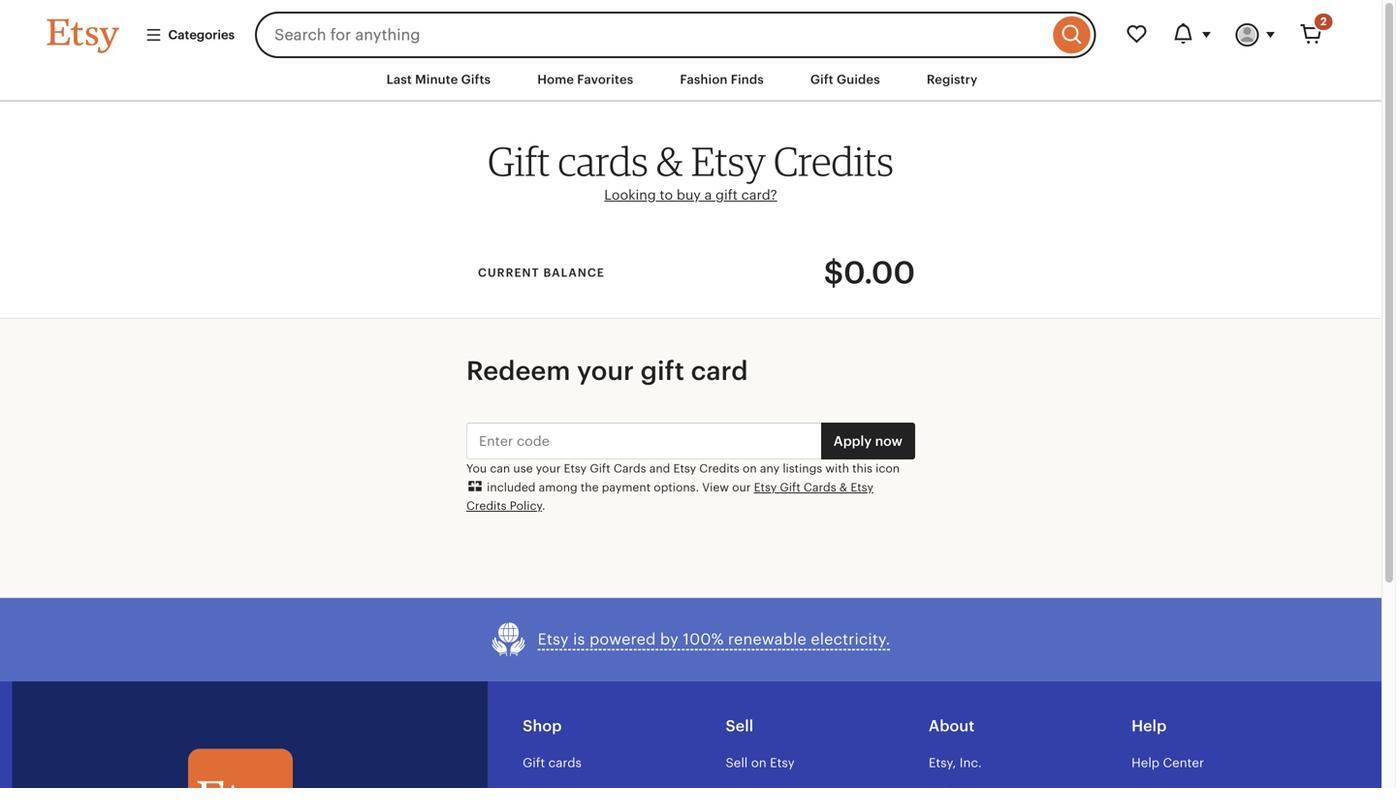 Task type: locate. For each thing, give the bounding box(es) containing it.
gift left card
[[641, 356, 685, 386]]

1 horizontal spatial &
[[839, 481, 848, 494]]

0 vertical spatial cards
[[558, 137, 648, 185]]

on
[[743, 462, 757, 475], [751, 756, 767, 770]]

last minute gifts link
[[372, 62, 505, 97]]

cards down shop
[[548, 756, 582, 770]]

$0.00
[[824, 255, 915, 291]]

policy
[[510, 499, 542, 513]]

credits inside gift cards & etsy credits looking to buy a gift card?
[[774, 137, 894, 185]]

1 vertical spatial help
[[1132, 756, 1160, 770]]

1 vertical spatial gift
[[641, 356, 685, 386]]

help left center
[[1132, 756, 1160, 770]]

None submit
[[821, 423, 915, 460]]

0 vertical spatial credits
[[774, 137, 894, 185]]

0 horizontal spatial &
[[656, 137, 683, 185]]

etsy
[[691, 137, 766, 185], [564, 462, 587, 475], [673, 462, 696, 475], [754, 481, 777, 494], [851, 481, 873, 494], [538, 631, 569, 648], [770, 756, 795, 770]]

a
[[704, 187, 712, 203]]

your up 'among'
[[536, 462, 561, 475]]

1 horizontal spatial credits
[[699, 462, 740, 475]]

0 horizontal spatial your
[[536, 462, 561, 475]]

gift inside menu bar
[[810, 72, 834, 87]]

gift inside etsy gift cards & etsy credits policy
[[780, 481, 801, 494]]

gift
[[716, 187, 738, 203], [641, 356, 685, 386]]

&
[[656, 137, 683, 185], [839, 481, 848, 494]]

cards inside gift cards & etsy credits looking to buy a gift card?
[[558, 137, 648, 185]]

gift left guides
[[810, 72, 834, 87]]

help up help center link
[[1132, 717, 1167, 735]]

gift down listings
[[780, 481, 801, 494]]

fashion
[[680, 72, 728, 87]]

1 vertical spatial sell
[[726, 756, 748, 770]]

0 vertical spatial help
[[1132, 717, 1167, 735]]

sell on etsy
[[726, 756, 795, 770]]

payment
[[602, 481, 651, 494]]

1 help from the top
[[1132, 717, 1167, 735]]

1 vertical spatial &
[[839, 481, 848, 494]]

2 sell from the top
[[726, 756, 748, 770]]

2 help from the top
[[1132, 756, 1160, 770]]

gift inside gift cards & etsy credits looking to buy a gift card?
[[716, 187, 738, 203]]

options.
[[654, 481, 699, 494]]

inc.
[[960, 756, 982, 770]]

your up redeem your gift card text box
[[577, 356, 634, 386]]

& inside gift cards & etsy credits looking to buy a gift card?
[[656, 137, 683, 185]]

you
[[466, 462, 487, 475]]

gift inside gift cards & etsy credits looking to buy a gift card?
[[488, 137, 550, 185]]

sell for sell
[[726, 717, 753, 735]]

guides
[[837, 72, 880, 87]]

sell
[[726, 717, 753, 735], [726, 756, 748, 770]]

redeem your gift card
[[466, 356, 748, 386]]

credits
[[774, 137, 894, 185], [699, 462, 740, 475], [466, 499, 507, 513]]

None search field
[[255, 12, 1096, 58]]

included among the payment options. view our
[[484, 481, 754, 494]]

sell on etsy link
[[726, 756, 795, 770]]

1 vertical spatial cards
[[804, 481, 836, 494]]

1 vertical spatial cards
[[548, 756, 582, 770]]

1 horizontal spatial gift
[[716, 187, 738, 203]]

cards inside etsy gift cards & etsy credits policy
[[804, 481, 836, 494]]

current
[[478, 266, 540, 279]]

last
[[386, 72, 412, 87]]

.
[[542, 499, 545, 513]]

2 horizontal spatial credits
[[774, 137, 894, 185]]

help center
[[1132, 756, 1204, 770]]

1 vertical spatial credits
[[699, 462, 740, 475]]

gifts
[[461, 72, 491, 87]]

menu bar
[[12, 58, 1369, 102]]

100%
[[683, 631, 724, 648]]

cards down with
[[804, 481, 836, 494]]

registry link
[[912, 62, 992, 97]]

gift right a
[[716, 187, 738, 203]]

minute
[[415, 72, 458, 87]]

gift for gift cards & etsy credits looking to buy a gift card?
[[488, 137, 550, 185]]

gift cards
[[523, 756, 582, 770]]

home
[[537, 72, 574, 87]]

1 vertical spatial your
[[536, 462, 561, 475]]

finds
[[731, 72, 764, 87]]

& up to
[[656, 137, 683, 185]]

help
[[1132, 717, 1167, 735], [1132, 756, 1160, 770]]

menu bar containing last minute gifts
[[12, 58, 1369, 102]]

use
[[513, 462, 533, 475]]

0 horizontal spatial credits
[[466, 499, 507, 513]]

0 horizontal spatial cards
[[614, 462, 646, 475]]

icon
[[876, 462, 900, 475]]

0 vertical spatial cards
[[614, 462, 646, 475]]

cards up looking
[[558, 137, 648, 185]]

credits up view
[[699, 462, 740, 475]]

your
[[577, 356, 634, 386], [536, 462, 561, 475]]

0 vertical spatial sell
[[726, 717, 753, 735]]

cards for gift cards & etsy credits looking to buy a gift card?
[[558, 137, 648, 185]]

fashion finds link
[[665, 62, 778, 97]]

credits up card?
[[774, 137, 894, 185]]

1 horizontal spatial your
[[577, 356, 634, 386]]

buy
[[677, 187, 701, 203]]

1 horizontal spatial cards
[[804, 481, 836, 494]]

cards
[[614, 462, 646, 475], [804, 481, 836, 494]]

cards up payment
[[614, 462, 646, 475]]

gift down home
[[488, 137, 550, 185]]

etsy inside "button"
[[538, 631, 569, 648]]

among
[[539, 481, 578, 494]]

credits down included
[[466, 499, 507, 513]]

card
[[691, 356, 748, 386]]

0 vertical spatial &
[[656, 137, 683, 185]]

favorites
[[577, 72, 633, 87]]

& down with
[[839, 481, 848, 494]]

etsy,
[[929, 756, 956, 770]]

cards
[[558, 137, 648, 185], [548, 756, 582, 770]]

our
[[732, 481, 751, 494]]

home favorites link
[[523, 62, 648, 97]]

Search for anything text field
[[255, 12, 1049, 58]]

0 horizontal spatial gift
[[641, 356, 685, 386]]

gift
[[810, 72, 834, 87], [488, 137, 550, 185], [590, 462, 610, 475], [780, 481, 801, 494], [523, 756, 545, 770]]

2 vertical spatial credits
[[466, 499, 507, 513]]

gift down shop
[[523, 756, 545, 770]]

categories
[[168, 28, 235, 42]]

1 sell from the top
[[726, 717, 753, 735]]

0 vertical spatial gift
[[716, 187, 738, 203]]



Task type: describe. For each thing, give the bounding box(es) containing it.
to
[[660, 187, 673, 203]]

by
[[660, 631, 679, 648]]

fashion finds
[[680, 72, 764, 87]]

0 vertical spatial on
[[743, 462, 757, 475]]

shop
[[523, 717, 562, 735]]

cards for gift cards
[[548, 756, 582, 770]]

powered
[[589, 631, 656, 648]]

sell for sell on etsy
[[726, 756, 748, 770]]

current balance
[[478, 266, 605, 279]]

gift guides
[[810, 72, 880, 87]]

etsy, inc. link
[[929, 756, 982, 770]]

etsy gift cards & etsy credits policy link
[[466, 481, 873, 513]]

etsy is powered by 100% renewable electricity.
[[538, 631, 890, 648]]

& inside etsy gift cards & etsy credits policy
[[839, 481, 848, 494]]

any
[[760, 462, 780, 475]]

about
[[929, 717, 975, 735]]

etsy gift cards & etsy credits policy
[[466, 481, 873, 513]]

help for help
[[1132, 717, 1167, 735]]

with
[[825, 462, 849, 475]]

view
[[702, 481, 729, 494]]

categories button
[[130, 17, 249, 52]]

and
[[649, 462, 670, 475]]

gift guides link
[[796, 62, 895, 97]]

renewable
[[728, 631, 807, 648]]

this
[[852, 462, 873, 475]]

looking to buy a gift card? link
[[604, 187, 777, 203]]

home favorites
[[537, 72, 633, 87]]

help for help center
[[1132, 756, 1160, 770]]

balance
[[543, 266, 605, 279]]

1 vertical spatial on
[[751, 756, 767, 770]]

you can use your etsy gift cards and etsy credits on any listings with this icon
[[466, 462, 900, 475]]

gift for gift cards
[[523, 756, 545, 770]]

can
[[490, 462, 510, 475]]

center
[[1163, 756, 1204, 770]]

registry
[[927, 72, 978, 87]]

0 vertical spatial your
[[577, 356, 634, 386]]

looking
[[604, 187, 656, 203]]

etsy inside gift cards & etsy credits looking to buy a gift card?
[[691, 137, 766, 185]]

redeem
[[466, 356, 571, 386]]

2
[[1321, 16, 1327, 28]]

etsy is powered by 100% renewable electricity. button
[[491, 621, 890, 658]]

gift up the
[[590, 462, 610, 475]]

included
[[487, 481, 536, 494]]

the
[[581, 481, 599, 494]]

gift for gift guides
[[810, 72, 834, 87]]

2 link
[[1288, 12, 1335, 58]]

electricity.
[[811, 631, 890, 648]]

is
[[573, 631, 585, 648]]

etsy, inc.
[[929, 756, 982, 770]]

help center link
[[1132, 756, 1204, 770]]

gift cards link
[[523, 756, 582, 770]]

card?
[[741, 187, 777, 203]]

last minute gifts
[[386, 72, 491, 87]]

listings
[[783, 462, 822, 475]]

credits inside etsy gift cards & etsy credits policy
[[466, 499, 507, 513]]

categories banner
[[12, 0, 1369, 58]]

Redeem your gift card text field
[[466, 423, 822, 460]]

none search field inside categories banner
[[255, 12, 1096, 58]]

gift cards & etsy credits looking to buy a gift card?
[[488, 137, 894, 203]]



Task type: vqa. For each thing, say whether or not it's contained in the screenshot.
bottom on
yes



